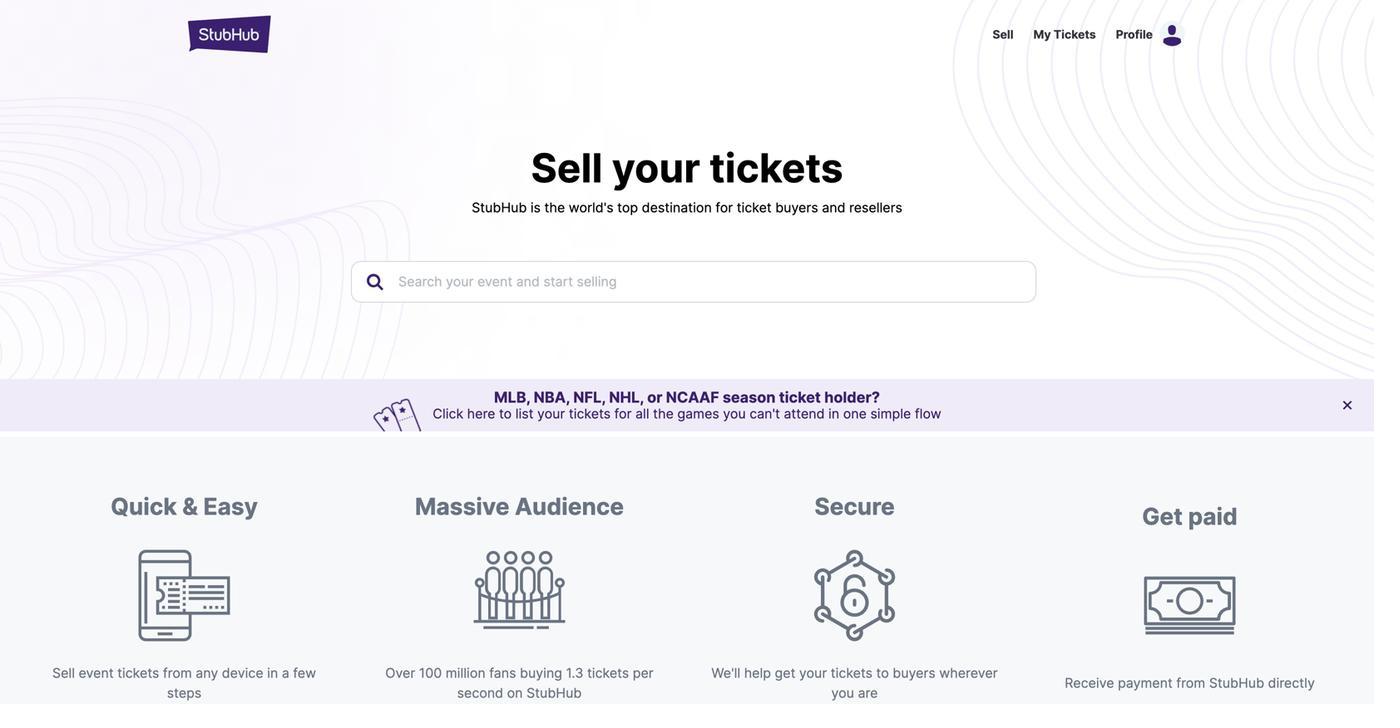 Task type: describe. For each thing, give the bounding box(es) containing it.
tickets inside mlb, nba, nfl, nhl, or ncaaf season ticket holder? click here to list your tickets for all the games you can't attend in one simple flow
[[569, 406, 611, 422]]

over 100 million fans buying 1.3 tickets per second on stubhub
[[386, 666, 654, 702]]

stubhub for sell
[[472, 200, 527, 216]]

2 horizontal spatial sell
[[993, 27, 1014, 42]]

any
[[196, 666, 218, 682]]

steps
[[167, 686, 202, 702]]

buyers inside the sell your tickets stubhub is the world's top destination for ticket buyers and resellers
[[776, 200, 819, 216]]

ncaaf
[[666, 389, 720, 407]]

easy
[[203, 493, 258, 521]]

in inside mlb, nba, nfl, nhl, or ncaaf season ticket holder? click here to list your tickets for all the games you can't attend in one simple flow
[[829, 406, 840, 422]]

in inside sell event tickets from any device in a few steps
[[267, 666, 278, 682]]

holder?
[[825, 389, 880, 407]]

get
[[775, 666, 796, 682]]

quick
[[111, 493, 177, 521]]

resellers
[[850, 200, 903, 216]]

attend
[[784, 406, 825, 422]]

and
[[822, 200, 846, 216]]

massive
[[415, 493, 510, 521]]

few
[[293, 666, 316, 682]]

buyers inside we'll help get your tickets to buyers wherever you are
[[893, 666, 936, 682]]

nfl,
[[574, 389, 606, 407]]

per
[[633, 666, 654, 682]]

for inside mlb, nba, nfl, nhl, or ncaaf season ticket holder? click here to list your tickets for all the games you can't attend in one simple flow
[[615, 406, 632, 422]]

tickets inside over 100 million fans buying 1.3 tickets per second on stubhub
[[587, 666, 629, 682]]

wherever
[[940, 666, 998, 682]]

we'll
[[712, 666, 741, 682]]

receive
[[1065, 676, 1115, 692]]

sell your tickets stubhub is the world's top destination for ticket buyers and resellers
[[472, 144, 903, 216]]

&
[[182, 493, 198, 521]]

games
[[678, 406, 720, 422]]

stubhub inside over 100 million fans buying 1.3 tickets per second on stubhub
[[527, 686, 582, 702]]

top
[[618, 200, 638, 216]]

million
[[446, 666, 486, 682]]

nhl,
[[609, 389, 644, 407]]

my tickets
[[1034, 27, 1096, 42]]

tickets inside sell event tickets from any device in a few steps
[[117, 666, 159, 682]]

secure
[[815, 493, 895, 521]]

a
[[282, 666, 289, 682]]

on
[[507, 686, 523, 702]]

1 horizontal spatial from
[[1177, 676, 1206, 692]]

tickets inside we'll help get your tickets to buyers wherever you are
[[831, 666, 873, 682]]

receive payment from stubhub directly
[[1065, 676, 1316, 692]]

Search your event and start selling search field
[[385, 262, 1034, 302]]

ticket inside mlb, nba, nfl, nhl, or ncaaf season ticket holder? click here to list your tickets for all the games you can't attend in one simple flow
[[779, 389, 821, 407]]

mlb, nba, nfl, nhl, or ncaaf season ticket holder? click here to list your tickets for all the games you can't attend in one simple flow
[[433, 389, 942, 422]]

device
[[222, 666, 264, 682]]

over
[[386, 666, 416, 682]]

paid
[[1189, 503, 1238, 531]]



Task type: locate. For each thing, give the bounding box(es) containing it.
in
[[829, 406, 840, 422], [267, 666, 278, 682]]

2 vertical spatial your
[[800, 666, 827, 682]]

0 vertical spatial ticket
[[737, 200, 772, 216]]

click
[[433, 406, 464, 422]]

ticket right season
[[779, 389, 821, 407]]

1 vertical spatial you
[[832, 686, 855, 702]]

to inside mlb, nba, nfl, nhl, or ncaaf season ticket holder? click here to list your tickets for all the games you can't attend in one simple flow
[[499, 406, 512, 422]]

sell left event
[[52, 666, 75, 682]]

tickets up and
[[710, 144, 844, 192]]

in left one
[[829, 406, 840, 422]]

the inside mlb, nba, nfl, nhl, or ncaaf season ticket holder? click here to list your tickets for all the games you can't attend in one simple flow
[[653, 406, 674, 422]]

one
[[844, 406, 867, 422]]

we'll help get your tickets to buyers wherever you are
[[712, 666, 998, 702]]

ticket
[[737, 200, 772, 216], [779, 389, 821, 407]]

you
[[723, 406, 746, 422], [832, 686, 855, 702]]

0 vertical spatial for
[[716, 200, 733, 216]]

the inside the sell your tickets stubhub is the world's top destination for ticket buyers and resellers
[[545, 200, 565, 216]]

0 horizontal spatial the
[[545, 200, 565, 216]]

tickets right event
[[117, 666, 159, 682]]

0 horizontal spatial buyers
[[776, 200, 819, 216]]

directly
[[1269, 676, 1316, 692]]

sell left my
[[993, 27, 1014, 42]]

get paid
[[1143, 503, 1238, 531]]

sell
[[993, 27, 1014, 42], [531, 144, 603, 192], [52, 666, 75, 682]]

payment
[[1118, 676, 1173, 692]]

0 vertical spatial buyers
[[776, 200, 819, 216]]

massive audience
[[415, 493, 624, 521]]

1 horizontal spatial buyers
[[893, 666, 936, 682]]

ticket right destination
[[737, 200, 772, 216]]

can't
[[750, 406, 780, 422]]

second
[[457, 686, 504, 702]]

stubhub left directly
[[1210, 676, 1265, 692]]

in left the a
[[267, 666, 278, 682]]

buying
[[520, 666, 563, 682]]

1 vertical spatial in
[[267, 666, 278, 682]]

world's
[[569, 200, 614, 216]]

0 horizontal spatial from
[[163, 666, 192, 682]]

from
[[163, 666, 192, 682], [1177, 676, 1206, 692]]

1 vertical spatial to
[[877, 666, 889, 682]]

for inside the sell your tickets stubhub is the world's top destination for ticket buyers and resellers
[[716, 200, 733, 216]]

1 vertical spatial the
[[653, 406, 674, 422]]

your up destination
[[612, 144, 701, 192]]

for left all
[[615, 406, 632, 422]]

your right get
[[800, 666, 827, 682]]

the
[[545, 200, 565, 216], [653, 406, 674, 422]]

sell link
[[993, 27, 1014, 42]]

tickets inside the sell your tickets stubhub is the world's top destination for ticket buyers and resellers
[[710, 144, 844, 192]]

1 vertical spatial sell
[[531, 144, 603, 192]]

your
[[612, 144, 701, 192], [538, 406, 565, 422], [800, 666, 827, 682]]

0 horizontal spatial sell
[[52, 666, 75, 682]]

your inside we'll help get your tickets to buyers wherever you are
[[800, 666, 827, 682]]

0 vertical spatial sell
[[993, 27, 1014, 42]]

1.3
[[566, 666, 584, 682]]

0 horizontal spatial your
[[538, 406, 565, 422]]

season
[[723, 389, 776, 407]]

sell inside sell event tickets from any device in a few steps
[[52, 666, 75, 682]]

stubhub
[[472, 200, 527, 216], [1210, 676, 1265, 692], [527, 686, 582, 702]]

2 horizontal spatial your
[[800, 666, 827, 682]]

sell up "world's"
[[531, 144, 603, 192]]

1 vertical spatial your
[[538, 406, 565, 422]]

sell event tickets from any device in a few steps
[[52, 666, 316, 702]]

1 horizontal spatial sell
[[531, 144, 603, 192]]

sell inside the sell your tickets stubhub is the world's top destination for ticket buyers and resellers
[[531, 144, 603, 192]]

from right the payment
[[1177, 676, 1206, 692]]

buyers
[[776, 200, 819, 216], [893, 666, 936, 682]]

get
[[1143, 503, 1183, 531]]

0 vertical spatial the
[[545, 200, 565, 216]]

1 vertical spatial buyers
[[893, 666, 936, 682]]

my
[[1034, 27, 1051, 42]]

event
[[79, 666, 114, 682]]

1 vertical spatial ticket
[[779, 389, 821, 407]]

1 horizontal spatial ticket
[[779, 389, 821, 407]]

tickets up are
[[831, 666, 873, 682]]

to left list
[[499, 406, 512, 422]]

mlb,
[[494, 389, 530, 407]]

you left are
[[832, 686, 855, 702]]

100
[[419, 666, 442, 682]]

buyers left wherever
[[893, 666, 936, 682]]

list
[[516, 406, 534, 422]]

your right list
[[538, 406, 565, 422]]

0 horizontal spatial for
[[615, 406, 632, 422]]

sell for your
[[531, 144, 603, 192]]

1 horizontal spatial to
[[877, 666, 889, 682]]

stubhub inside the sell your tickets stubhub is the world's top destination for ticket buyers and resellers
[[472, 200, 527, 216]]

to
[[499, 406, 512, 422], [877, 666, 889, 682]]

profile link
[[1116, 27, 1153, 42]]

all
[[636, 406, 650, 422]]

0 horizontal spatial to
[[499, 406, 512, 422]]

ticket inside the sell your tickets stubhub is the world's top destination for ticket buyers and resellers
[[737, 200, 772, 216]]

1 horizontal spatial in
[[829, 406, 840, 422]]

0 vertical spatial to
[[499, 406, 512, 422]]

are
[[858, 686, 878, 702]]

0 horizontal spatial you
[[723, 406, 746, 422]]

here
[[467, 406, 496, 422]]

for
[[716, 200, 733, 216], [615, 406, 632, 422]]

tickets
[[710, 144, 844, 192], [569, 406, 611, 422], [117, 666, 159, 682], [587, 666, 629, 682], [831, 666, 873, 682]]

the right all
[[653, 406, 674, 422]]

quick & easy
[[111, 493, 258, 521]]

you left can't
[[723, 406, 746, 422]]

you inside we'll help get your tickets to buyers wherever you are
[[832, 686, 855, 702]]

your inside mlb, nba, nfl, nhl, or ncaaf season ticket holder? click here to list your tickets for all the games you can't attend in one simple flow
[[538, 406, 565, 422]]

you inside mlb, nba, nfl, nhl, or ncaaf season ticket holder? click here to list your tickets for all the games you can't attend in one simple flow
[[723, 406, 746, 422]]

destination
[[642, 200, 712, 216]]

stubhub left is
[[472, 200, 527, 216]]

sell for event
[[52, 666, 75, 682]]

profile
[[1116, 27, 1153, 42]]

my tickets link
[[1034, 27, 1096, 42]]

1 horizontal spatial you
[[832, 686, 855, 702]]

0 vertical spatial in
[[829, 406, 840, 422]]

from inside sell event tickets from any device in a few steps
[[163, 666, 192, 682]]

0 vertical spatial your
[[612, 144, 701, 192]]

1 horizontal spatial the
[[653, 406, 674, 422]]

stubhub image
[[188, 13, 271, 55]]

2 vertical spatial sell
[[52, 666, 75, 682]]

nba,
[[534, 389, 570, 407]]

0 horizontal spatial in
[[267, 666, 278, 682]]

is
[[531, 200, 541, 216]]

simple
[[871, 406, 912, 422]]

to up are
[[877, 666, 889, 682]]

audience
[[515, 493, 624, 521]]

stubhub down buying
[[527, 686, 582, 702]]

1 vertical spatial for
[[615, 406, 632, 422]]

to inside we'll help get your tickets to buyers wherever you are
[[877, 666, 889, 682]]

buyers left and
[[776, 200, 819, 216]]

1 horizontal spatial for
[[716, 200, 733, 216]]

your inside the sell your tickets stubhub is the world's top destination for ticket buyers and resellers
[[612, 144, 701, 192]]

0 horizontal spatial ticket
[[737, 200, 772, 216]]

help
[[745, 666, 771, 682]]

fans
[[490, 666, 516, 682]]

tickets right 1.3
[[587, 666, 629, 682]]

for right destination
[[716, 200, 733, 216]]

the right is
[[545, 200, 565, 216]]

tickets left all
[[569, 406, 611, 422]]

tickets
[[1054, 27, 1096, 42]]

from up steps
[[163, 666, 192, 682]]

stubhub for receive
[[1210, 676, 1265, 692]]

or
[[647, 389, 663, 407]]

flow
[[915, 406, 942, 422]]

1 horizontal spatial your
[[612, 144, 701, 192]]

0 vertical spatial you
[[723, 406, 746, 422]]



Task type: vqa. For each thing, say whether or not it's contained in the screenshot.
leftmost the
yes



